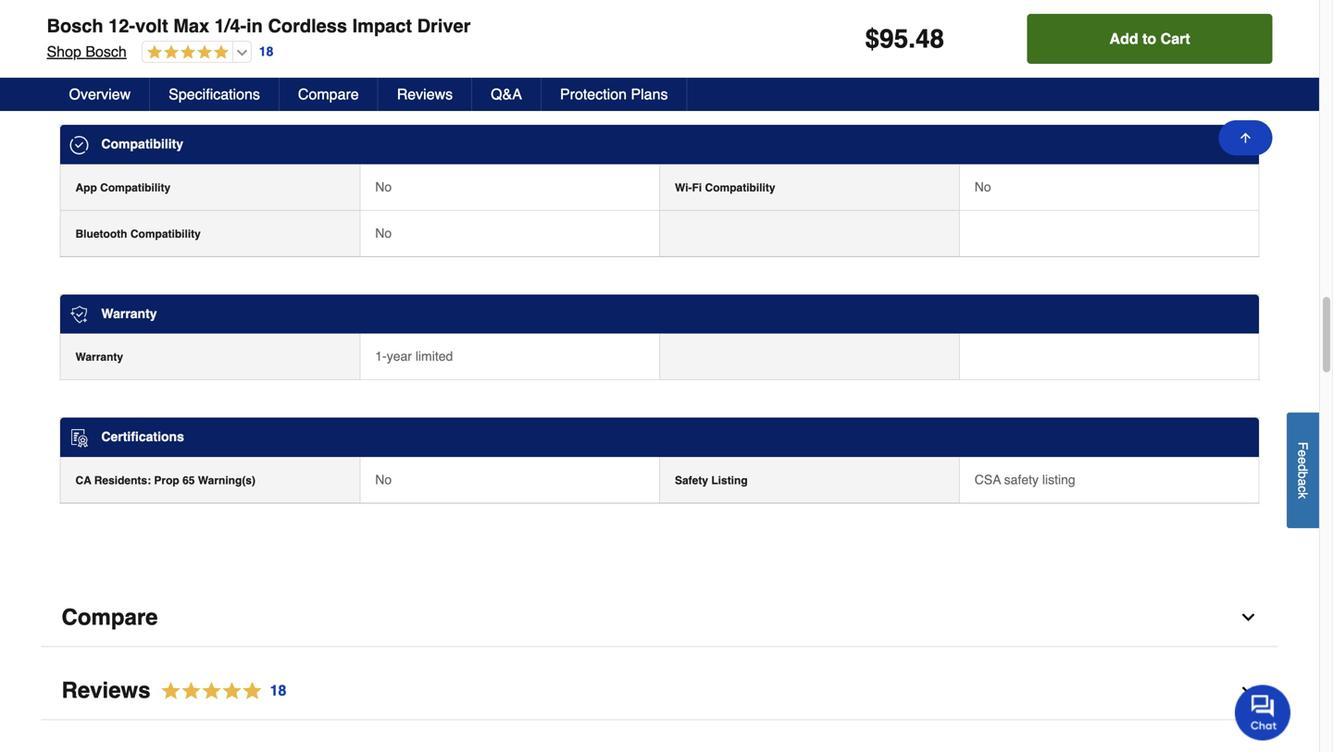 Task type: describe. For each thing, give the bounding box(es) containing it.
listing
[[1043, 473, 1076, 487]]

0 vertical spatial 18
[[259, 44, 273, 59]]

residents:
[[94, 474, 151, 487]]

$ 95 . 48
[[865, 24, 945, 54]]

$
[[865, 24, 880, 54]]

cart
[[1161, 30, 1190, 47]]

overview button
[[50, 78, 150, 111]]

95
[[880, 24, 909, 54]]

chevron down image for reviews
[[1239, 682, 1258, 700]]

no for ca residents: prop 65 warning(s)
[[375, 473, 392, 487]]

compare for f e e d b a c k
[[62, 605, 158, 630]]

in
[[246, 15, 263, 37]]

b
[[1296, 472, 1311, 479]]

65
[[182, 474, 195, 487]]

listing
[[711, 474, 748, 487]]

add to cart button
[[1028, 14, 1273, 64]]

cordless
[[268, 15, 347, 37]]

18 inside the 4.8 stars image
[[270, 682, 286, 699]]

plans
[[631, 86, 668, 103]]

minute
[[142, 58, 177, 71]]

csa safety listing
[[975, 473, 1076, 487]]

driver
[[417, 15, 471, 37]]

add
[[1110, 30, 1139, 47]]

hybrid capable
[[75, 12, 157, 25]]

no for app compatibility
[[375, 179, 392, 194]]

certifications
[[101, 430, 184, 445]]

k
[[1296, 493, 1311, 499]]

no for hybrid capable
[[375, 10, 392, 25]]

compare button for f e e d b a c k
[[41, 589, 1278, 648]]

1-year limited
[[375, 349, 453, 364]]

max
[[173, 15, 209, 37]]

reviews for protection plans
[[397, 86, 453, 103]]

c
[[1296, 486, 1311, 493]]

warning(s)
[[198, 474, 256, 487]]

to
[[1143, 30, 1157, 47]]

bluetooth compatibility
[[75, 228, 201, 241]]

app
[[75, 181, 97, 194]]

wi-
[[675, 181, 692, 194]]

impacts per minute
[[75, 58, 177, 71]]

compatibility right fi
[[705, 181, 776, 194]]

ca residents: prop 65 warning(s)
[[75, 474, 256, 487]]

q&a button
[[472, 78, 542, 111]]

safety listing
[[675, 474, 748, 487]]

impact
[[352, 15, 412, 37]]

1 e from the top
[[1296, 450, 1311, 457]]

capable
[[114, 12, 157, 25]]

safety
[[1004, 473, 1039, 487]]

0 vertical spatial warranty
[[101, 306, 157, 321]]

1/4-
[[215, 15, 246, 37]]

chat invite button image
[[1235, 685, 1292, 741]]

reviews for f e e d b a c k
[[62, 678, 151, 704]]

shop bosch
[[47, 43, 127, 60]]

.
[[909, 24, 916, 54]]

1 vertical spatial warranty
[[75, 351, 123, 364]]

prop
[[154, 474, 179, 487]]

year
[[387, 349, 412, 364]]



Task type: vqa. For each thing, say whether or not it's contained in the screenshot.
volt
yes



Task type: locate. For each thing, give the bounding box(es) containing it.
compatibility up the bluetooth compatibility on the left top
[[100, 181, 171, 194]]

compatibility down app compatibility
[[130, 228, 201, 241]]

bosch down 12- on the left of page
[[85, 43, 127, 60]]

compare button for protection plans
[[280, 78, 378, 111]]

0 vertical spatial 4.8 stars image
[[142, 44, 229, 62]]

reviews button
[[378, 78, 472, 111]]

bosch 12-volt max 1/4-in cordless impact driver
[[47, 15, 471, 37]]

impacts
[[75, 58, 117, 71]]

fi
[[692, 181, 702, 194]]

0 vertical spatial compare button
[[280, 78, 378, 111]]

4.8 stars image containing 18
[[151, 679, 287, 704]]

1 vertical spatial chevron down image
[[1239, 682, 1258, 700]]

0 vertical spatial chevron down image
[[1239, 609, 1258, 627]]

compare button
[[280, 78, 378, 111], [41, 589, 1278, 648]]

ca
[[75, 474, 91, 487]]

1 vertical spatial compare
[[62, 605, 158, 630]]

48
[[916, 24, 945, 54]]

reviews
[[397, 86, 453, 103], [62, 678, 151, 704]]

0 vertical spatial bosch
[[47, 15, 103, 37]]

warranty down the bluetooth compatibility on the left top
[[101, 306, 157, 321]]

volt
[[135, 15, 168, 37]]

1 vertical spatial 4.8 stars image
[[151, 679, 287, 704]]

chevron down image
[[1239, 609, 1258, 627], [1239, 682, 1258, 700]]

app compatibility
[[75, 181, 171, 194]]

2 chevron down image from the top
[[1239, 682, 1258, 700]]

reviews inside button
[[397, 86, 453, 103]]

csa
[[975, 473, 1001, 487]]

1 vertical spatial reviews
[[62, 678, 151, 704]]

f e e d b a c k
[[1296, 442, 1311, 499]]

bosch up shop
[[47, 15, 103, 37]]

1 vertical spatial bosch
[[85, 43, 127, 60]]

d
[[1296, 465, 1311, 472]]

q&a
[[491, 86, 522, 103]]

18
[[259, 44, 273, 59], [270, 682, 286, 699]]

overview
[[69, 86, 131, 103]]

no
[[375, 10, 392, 25], [375, 179, 392, 194], [975, 179, 991, 194], [375, 226, 392, 241], [375, 473, 392, 487]]

no for bluetooth compatibility
[[375, 226, 392, 241]]

limited
[[416, 349, 453, 364]]

0 vertical spatial compare
[[298, 86, 359, 103]]

protection
[[560, 86, 627, 103]]

compare for protection plans
[[298, 86, 359, 103]]

1 vertical spatial compare button
[[41, 589, 1278, 648]]

shop
[[47, 43, 81, 60]]

wi-fi compatibility
[[675, 181, 776, 194]]

4.8 stars image
[[142, 44, 229, 62], [151, 679, 287, 704]]

0 vertical spatial reviews
[[397, 86, 453, 103]]

2 e from the top
[[1296, 457, 1311, 465]]

e
[[1296, 450, 1311, 457], [1296, 457, 1311, 465]]

1-
[[375, 349, 387, 364]]

specifications button
[[150, 78, 280, 111]]

warranty
[[101, 306, 157, 321], [75, 351, 123, 364]]

0 horizontal spatial compare
[[62, 605, 158, 630]]

protection plans
[[560, 86, 668, 103]]

e up d
[[1296, 450, 1311, 457]]

specifications
[[169, 86, 260, 103]]

add to cart
[[1110, 30, 1190, 47]]

warranty up 'certifications'
[[75, 351, 123, 364]]

compare
[[298, 86, 359, 103], [62, 605, 158, 630]]

compatibility up app compatibility
[[101, 137, 183, 151]]

arrow up image
[[1238, 131, 1253, 145]]

per
[[121, 58, 138, 71]]

f e e d b a c k button
[[1287, 413, 1320, 529]]

1 horizontal spatial compare
[[298, 86, 359, 103]]

safety
[[675, 474, 708, 487]]

1 vertical spatial 18
[[270, 682, 286, 699]]

bluetooth
[[75, 228, 127, 241]]

a
[[1296, 479, 1311, 486]]

0 horizontal spatial reviews
[[62, 678, 151, 704]]

protection plans button
[[542, 78, 688, 111]]

1 horizontal spatial reviews
[[397, 86, 453, 103]]

f
[[1296, 442, 1311, 450]]

chevron down image for compare
[[1239, 609, 1258, 627]]

1 chevron down image from the top
[[1239, 609, 1258, 627]]

bosch
[[47, 15, 103, 37], [85, 43, 127, 60]]

compatibility
[[101, 137, 183, 151], [100, 181, 171, 194], [705, 181, 776, 194], [130, 228, 201, 241]]

12-
[[109, 15, 135, 37]]

hybrid
[[75, 12, 111, 25]]

e up b
[[1296, 457, 1311, 465]]



